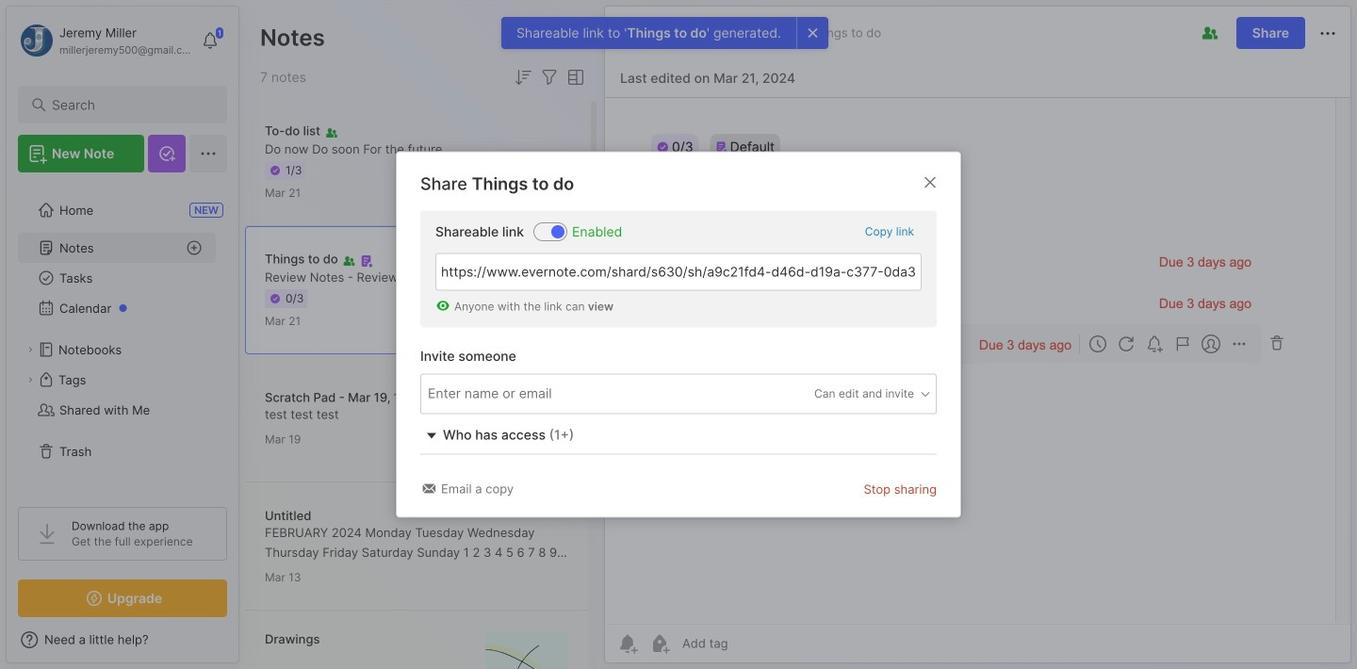 Task type: describe. For each thing, give the bounding box(es) containing it.
note window element
[[604, 6, 1352, 664]]

main element
[[0, 0, 245, 669]]

Add tag field
[[426, 383, 652, 404]]

Select permission field
[[779, 386, 932, 403]]

Note Editor text field
[[605, 97, 1351, 624]]

tree inside main element
[[7, 184, 239, 490]]

expand tags image
[[25, 374, 36, 386]]

close image
[[919, 171, 942, 194]]



Task type: locate. For each thing, give the bounding box(es) containing it.
expand note image
[[618, 22, 641, 44]]

Shared URL text field
[[436, 253, 922, 291]]

Search text field
[[52, 96, 202, 114]]

none search field inside main element
[[52, 93, 202, 116]]

add a reminder image
[[617, 633, 639, 655]]

tree
[[7, 184, 239, 490]]

expand notebooks image
[[25, 344, 36, 355]]

add tag image
[[649, 633, 671, 655]]

shared link switcher image
[[552, 225, 565, 238]]

None search field
[[52, 93, 202, 116]]



Task type: vqa. For each thing, say whether or not it's contained in the screenshot.
rightmost you
no



